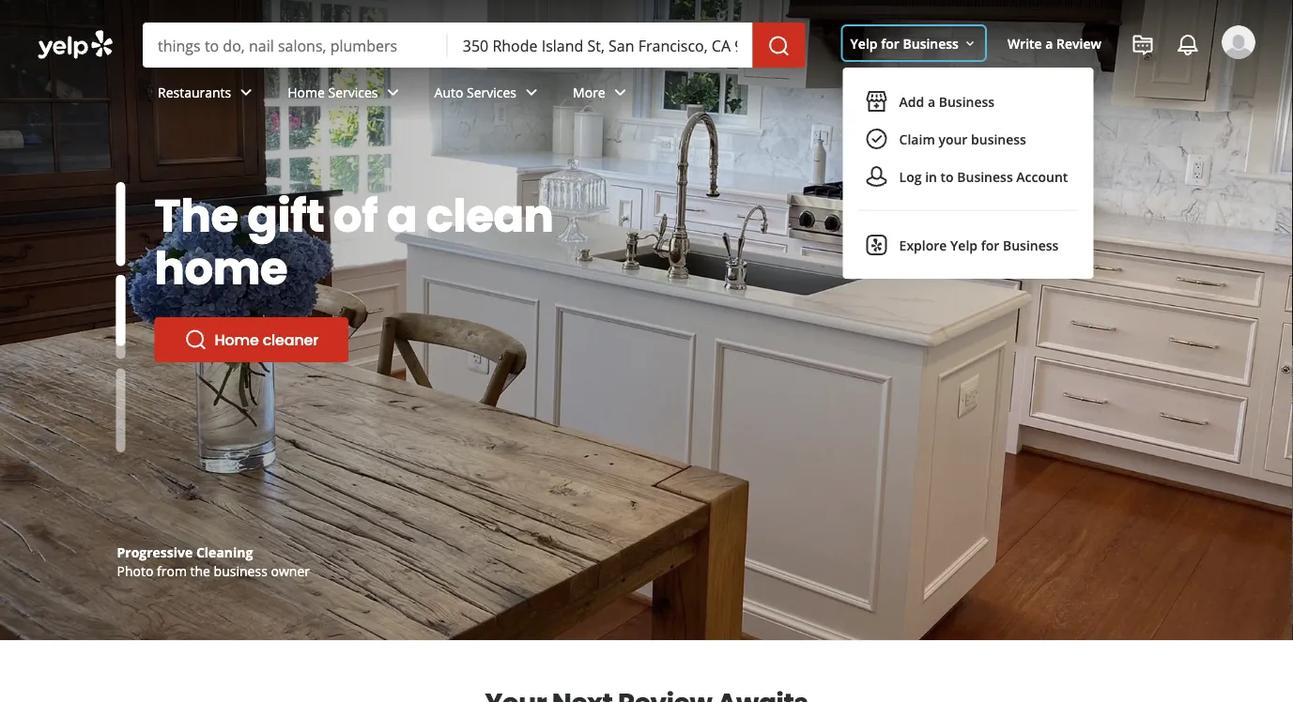 Task type: describe. For each thing, give the bounding box(es) containing it.
business up claim your business button
[[939, 93, 995, 110]]

notifications image
[[1177, 34, 1199, 56]]

yelp for business
[[851, 34, 959, 52]]

of
[[333, 184, 378, 247]]

business inside 'progressive cleaning photo from the business owner'
[[214, 562, 268, 580]]

the
[[155, 184, 238, 247]]

your
[[939, 130, 968, 148]]

auto
[[434, 83, 463, 101]]

restaurants
[[158, 83, 231, 101]]

24 chevron down v2 image for auto services
[[520, 81, 543, 104]]

24 chevron down v2 image
[[382, 81, 404, 104]]

a for write
[[1046, 34, 1053, 52]]

business down account
[[1003, 236, 1059, 254]]

search image
[[768, 35, 790, 57]]

home services link
[[273, 68, 419, 122]]

0 horizontal spatial for
[[881, 34, 900, 52]]

add a business button
[[858, 83, 1079, 120]]

none search field containing yelp for business
[[0, 0, 1293, 279]]

home for home cleaner
[[215, 329, 259, 350]]

owner
[[271, 562, 310, 580]]

none search field inside search field
[[143, 23, 809, 68]]

yelp for business button
[[843, 26, 985, 60]]

in
[[925, 168, 937, 186]]

24 yelp for biz v2 image
[[866, 234, 888, 256]]

a inside the gift of a clean home
[[387, 184, 417, 247]]

home cleaner link
[[155, 317, 349, 363]]

the gift of a clean home
[[155, 184, 554, 300]]

the
[[190, 562, 210, 580]]

1 select slide image from the top
[[116, 182, 125, 266]]

account
[[1017, 168, 1068, 186]]

photo
[[117, 562, 153, 580]]

explore yelp for business
[[899, 236, 1059, 254]]

16 chevron down v2 image
[[963, 36, 978, 51]]

auto services
[[434, 83, 517, 101]]

cleaner
[[263, 329, 319, 350]]

to
[[941, 168, 954, 186]]

24 search v2 image
[[185, 329, 207, 351]]



Task type: locate. For each thing, give the bounding box(es) containing it.
1 vertical spatial yelp
[[951, 236, 978, 254]]

log in to business account
[[899, 168, 1068, 186]]

services for home services
[[328, 83, 378, 101]]

2 select slide image from the top
[[116, 264, 125, 348]]

services left 24 chevron down v2 icon
[[328, 83, 378, 101]]

explore
[[899, 236, 947, 254]]

0 vertical spatial business
[[971, 130, 1027, 148]]

0 horizontal spatial home
[[215, 329, 259, 350]]

None search field
[[143, 23, 809, 68]]

log in to business account button
[[858, 158, 1079, 195]]

0 horizontal spatial yelp
[[851, 34, 878, 52]]

Find text field
[[158, 35, 433, 55]]

a for add
[[928, 93, 936, 110]]

business right "to"
[[957, 168, 1013, 186]]

Near text field
[[463, 35, 738, 55]]

home
[[288, 83, 325, 101], [215, 329, 259, 350]]

24 chevron down v2 image for restaurants
[[235, 81, 258, 104]]

a inside write a review "link"
[[1046, 34, 1053, 52]]

more
[[573, 83, 606, 101]]

none field near
[[463, 35, 738, 55]]

home for home services
[[288, 83, 325, 101]]

from
[[157, 562, 187, 580]]

home right the 24 search v2 image
[[215, 329, 259, 350]]

home down find text box
[[288, 83, 325, 101]]

1 vertical spatial for
[[981, 236, 1000, 254]]

2 horizontal spatial 24 chevron down v2 image
[[609, 81, 632, 104]]

restaurants link
[[143, 68, 273, 122]]

a
[[1046, 34, 1053, 52], [928, 93, 936, 110], [387, 184, 417, 247]]

user actions element
[[836, 24, 1282, 279]]

add
[[899, 93, 925, 110]]

24 chevron down v2 image for more
[[609, 81, 632, 104]]

1 horizontal spatial yelp
[[951, 236, 978, 254]]

1 horizontal spatial for
[[981, 236, 1000, 254]]

business down "cleaning"
[[214, 562, 268, 580]]

services right the auto
[[467, 83, 517, 101]]

2 none field from the left
[[463, 35, 738, 55]]

a right add
[[928, 93, 936, 110]]

add a business
[[899, 93, 995, 110]]

2 horizontal spatial a
[[1046, 34, 1053, 52]]

gift
[[247, 184, 324, 247]]

auto services link
[[419, 68, 558, 122]]

0 horizontal spatial services
[[328, 83, 378, 101]]

3 24 chevron down v2 image from the left
[[609, 81, 632, 104]]

business up log in to business account
[[971, 130, 1027, 148]]

services
[[328, 83, 378, 101], [467, 83, 517, 101]]

none field up "home services"
[[158, 35, 433, 55]]

0 vertical spatial yelp
[[851, 34, 878, 52]]

claim your business button
[[858, 120, 1079, 158]]

none field up more
[[463, 35, 738, 55]]

1 vertical spatial home
[[215, 329, 259, 350]]

yelp up 24 add biz v2 image
[[851, 34, 878, 52]]

for
[[881, 34, 900, 52], [981, 236, 1000, 254]]

0 horizontal spatial a
[[387, 184, 417, 247]]

24 chevron down v2 image inside auto services link
[[520, 81, 543, 104]]

yelp right explore at the right top of the page
[[951, 236, 978, 254]]

home services
[[288, 83, 378, 101]]

24 chevron down v2 image right restaurants
[[235, 81, 258, 104]]

home cleaner
[[215, 329, 319, 350]]

None search field
[[0, 0, 1293, 279]]

explore banner section banner
[[0, 0, 1293, 641]]

projects image
[[1132, 34, 1154, 56]]

select slide image
[[116, 182, 125, 266], [116, 264, 125, 348]]

write a review link
[[1000, 26, 1109, 60]]

1 services from the left
[[328, 83, 378, 101]]

write a review
[[1008, 34, 1102, 52]]

1 horizontal spatial business
[[971, 130, 1027, 148]]

business categories element
[[143, 68, 1256, 122]]

1 vertical spatial business
[[214, 562, 268, 580]]

a right of
[[387, 184, 417, 247]]

0 vertical spatial home
[[288, 83, 325, 101]]

a inside add a business button
[[928, 93, 936, 110]]

review
[[1057, 34, 1102, 52]]

1 horizontal spatial none field
[[463, 35, 738, 55]]

business inside claim your business button
[[971, 130, 1027, 148]]

claim
[[899, 130, 935, 148]]

1 none field from the left
[[158, 35, 433, 55]]

cleaning
[[196, 543, 253, 561]]

write
[[1008, 34, 1042, 52]]

1 vertical spatial a
[[928, 93, 936, 110]]

1 24 chevron down v2 image from the left
[[235, 81, 258, 104]]

bob b. image
[[1222, 25, 1256, 59]]

more link
[[558, 68, 647, 122]]

business
[[903, 34, 959, 52], [939, 93, 995, 110], [957, 168, 1013, 186], [1003, 236, 1059, 254]]

24 chevron down v2 image inside restaurants link
[[235, 81, 258, 104]]

yelp
[[851, 34, 878, 52], [951, 236, 978, 254]]

a right write
[[1046, 34, 1053, 52]]

24 chevron down v2 image right more
[[609, 81, 632, 104]]

home inside the business categories element
[[288, 83, 325, 101]]

24 chevron down v2 image
[[235, 81, 258, 104], [520, 81, 543, 104], [609, 81, 632, 104]]

progressive
[[117, 543, 193, 561]]

2 vertical spatial a
[[387, 184, 417, 247]]

for up 24 add biz v2 image
[[881, 34, 900, 52]]

0 horizontal spatial business
[[214, 562, 268, 580]]

progressive cleaning photo from the business owner
[[117, 543, 310, 580]]

explore yelp for business button
[[858, 226, 1079, 264]]

home
[[155, 237, 288, 300]]

1 horizontal spatial services
[[467, 83, 517, 101]]

business left the 16 chevron down v2 image
[[903, 34, 959, 52]]

select slide image left the 24 search v2 image
[[116, 264, 125, 348]]

clean
[[426, 184, 554, 247]]

1 horizontal spatial home
[[288, 83, 325, 101]]

claim your business
[[899, 130, 1027, 148]]

0 vertical spatial a
[[1046, 34, 1053, 52]]

progressive cleaning link
[[117, 543, 253, 561]]

0 horizontal spatial none field
[[158, 35, 433, 55]]

2 services from the left
[[467, 83, 517, 101]]

select slide image left the
[[116, 182, 125, 266]]

for right explore at the right top of the page
[[981, 236, 1000, 254]]

24 add biz v2 image
[[866, 90, 888, 113]]

24 friends v2 image
[[866, 165, 888, 188]]

1 horizontal spatial a
[[928, 93, 936, 110]]

2 24 chevron down v2 image from the left
[[520, 81, 543, 104]]

none field find
[[158, 35, 433, 55]]

business
[[971, 130, 1027, 148], [214, 562, 268, 580]]

0 horizontal spatial 24 chevron down v2 image
[[235, 81, 258, 104]]

None field
[[158, 35, 433, 55], [463, 35, 738, 55]]

24 claim v2 image
[[866, 128, 888, 150]]

24 chevron down v2 image right auto services
[[520, 81, 543, 104]]

24 chevron down v2 image inside more "link"
[[609, 81, 632, 104]]

0 vertical spatial for
[[881, 34, 900, 52]]

services for auto services
[[467, 83, 517, 101]]

1 horizontal spatial 24 chevron down v2 image
[[520, 81, 543, 104]]

log
[[899, 168, 922, 186]]



Task type: vqa. For each thing, say whether or not it's contained in the screenshot.
Auto Services link
yes



